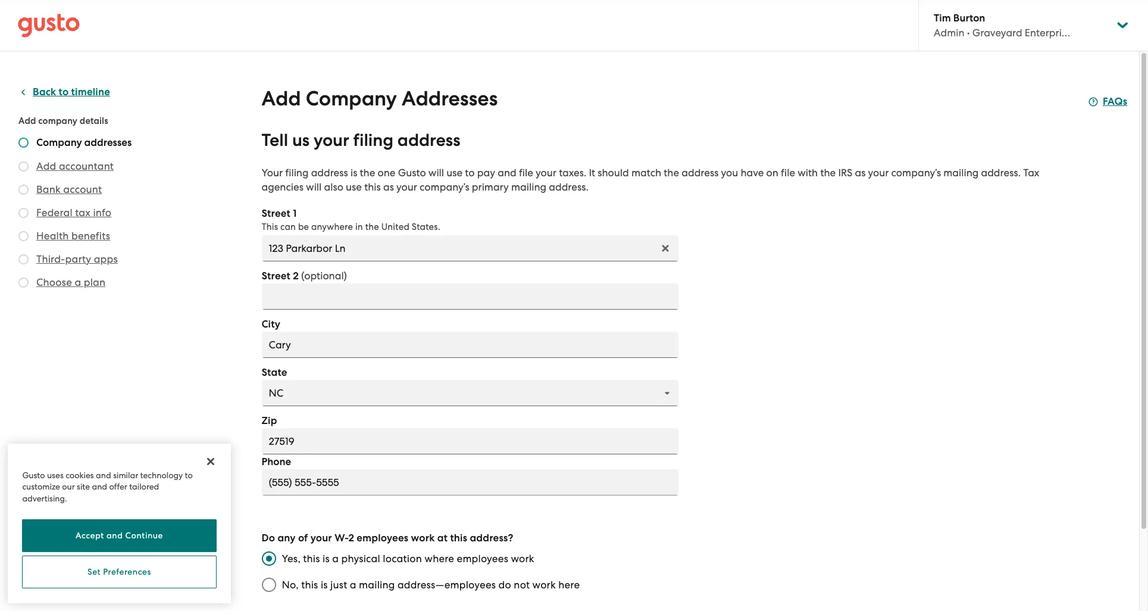Task type: describe. For each thing, give the bounding box(es) containing it.
accept and continue button
[[22, 519, 217, 552]]

check image for third-
[[18, 254, 29, 264]]

your
[[262, 167, 283, 179]]

terms
[[27, 585, 52, 596]]

address?
[[470, 532, 514, 544]]

0 horizontal spatial as
[[384, 181, 394, 193]]

add company addresses
[[262, 86, 498, 111]]

faqs button
[[1089, 95, 1128, 109]]

gusto inside gusto uses cookies and similar technology to customize our site and offer tailored advertising.
[[22, 470, 45, 480]]

check image for choose
[[18, 278, 29, 288]]

1 vertical spatial employees
[[457, 553, 509, 565]]

back to timeline button
[[18, 85, 110, 99]]

this inside your filing address is the one gusto will use to pay and file your taxes. it should match the address you have on file with the irs as your company's mailing address. tax agencies will also use this as your company's primary mailing address.
[[365, 181, 381, 193]]

match
[[632, 167, 662, 179]]

cookies
[[66, 470, 94, 480]]

0 horizontal spatial address.
[[549, 181, 589, 193]]

enterprises
[[1026, 27, 1077, 39]]

and up offer
[[96, 470, 111, 480]]

graveyard
[[973, 27, 1023, 39]]

tailored
[[129, 482, 159, 491]]

company addresses
[[36, 136, 132, 149]]

yes, this is a physical location where employees work
[[282, 553, 535, 565]]

third-
[[36, 253, 65, 265]]

Street 1 field
[[262, 235, 679, 261]]

1 file from the left
[[519, 167, 534, 179]]

this right yes,
[[303, 553, 320, 565]]

pay
[[478, 167, 496, 179]]

check image for federal
[[18, 208, 29, 218]]

this
[[262, 222, 278, 232]]

set preferences
[[87, 567, 151, 577]]

w-
[[335, 532, 349, 544]]

No, this is just a mailing address—employees do not work here radio
[[256, 572, 282, 598]]

advertising.
[[22, 493, 67, 503]]

1 horizontal spatial as
[[856, 167, 866, 179]]

0 vertical spatial work
[[411, 532, 435, 544]]

street 1 this can be anywhere in the united states.
[[262, 207, 441, 232]]

customize
[[22, 482, 60, 491]]

offer
[[109, 482, 127, 491]]

states.
[[412, 222, 441, 232]]

third-party apps
[[36, 253, 118, 265]]

accountant
[[59, 160, 114, 172]]

back to timeline
[[33, 86, 110, 98]]

details
[[80, 116, 108, 126]]

set preferences button
[[22, 556, 217, 588]]

primary
[[472, 181, 509, 193]]

cookies button
[[100, 583, 133, 597]]

this right at
[[450, 532, 468, 544]]

set
[[87, 567, 101, 577]]

bank account button
[[36, 182, 102, 197]]

Street 2 field
[[262, 284, 679, 310]]

of
[[298, 532, 308, 544]]

just
[[331, 579, 347, 591]]

0 vertical spatial address.
[[982, 167, 1021, 179]]

where
[[425, 553, 455, 565]]

your filing address is the one gusto will use to pay and file your taxes. it should match the address you have on file with the irs as your company's mailing address. tax agencies will also use this as your company's primary mailing address.
[[262, 167, 1040, 193]]

1 check image from the top
[[18, 138, 29, 148]]

federal
[[36, 207, 73, 219]]

to inside button
[[59, 86, 69, 98]]

federal tax info
[[36, 207, 111, 219]]

and right site
[[92, 482, 107, 491]]

filing inside your filing address is the one gusto will use to pay and file your taxes. it should match the address you have on file with the irs as your company's mailing address. tax agencies will also use this as your company's primary mailing address.
[[285, 167, 309, 179]]

no, this is just a mailing address—employees do not work here
[[282, 579, 580, 591]]

taxes.
[[559, 167, 587, 179]]

technology
[[140, 470, 183, 480]]

faqs
[[1104, 95, 1128, 108]]

the left one
[[360, 167, 375, 179]]

the inside street 1 this can be anywhere in the united states.
[[366, 222, 379, 232]]

bank account
[[36, 183, 102, 195]]

1 horizontal spatial company
[[306, 86, 397, 111]]

it
[[589, 167, 596, 179]]

choose
[[36, 276, 72, 288]]

company
[[38, 116, 77, 126]]

not
[[514, 579, 530, 591]]

info
[[93, 207, 111, 219]]

gusto uses cookies and similar technology to customize our site and offer tailored advertising.
[[22, 470, 193, 503]]

irs
[[839, 167, 853, 179]]

admin
[[934, 27, 965, 39]]

location
[[383, 553, 422, 565]]

check image for bank
[[18, 185, 29, 195]]

accept and continue
[[76, 531, 163, 540]]

1 vertical spatial work
[[511, 553, 535, 565]]

here
[[559, 579, 580, 591]]

have
[[741, 167, 764, 179]]

is for a
[[323, 553, 330, 565]]

1
[[293, 207, 297, 220]]

apps
[[94, 253, 118, 265]]

our
[[62, 482, 75, 491]]

plan
[[84, 276, 106, 288]]

health benefits
[[36, 230, 110, 242]]

agencies
[[262, 181, 304, 193]]

bank
[[36, 183, 61, 195]]

this right no,
[[301, 579, 318, 591]]

tim burton admin • graveyard enterprises
[[934, 12, 1077, 39]]

tell
[[262, 130, 288, 151]]

cookies
[[100, 585, 133, 596]]

do any of your w-2 employees work at this address?
[[262, 532, 514, 544]]

account
[[63, 183, 102, 195]]

any
[[278, 532, 296, 544]]

similar
[[113, 470, 138, 480]]

do
[[499, 579, 512, 591]]

tax
[[1024, 167, 1040, 179]]

with
[[798, 167, 818, 179]]

state
[[262, 366, 287, 379]]



Task type: vqa. For each thing, say whether or not it's contained in the screenshot.
I for qualify
no



Task type: locate. For each thing, give the bounding box(es) containing it.
the right in
[[366, 222, 379, 232]]

check image left choose
[[18, 278, 29, 288]]

gusto
[[398, 167, 426, 179], [22, 470, 45, 480]]

1 horizontal spatial to
[[185, 470, 193, 480]]

(optional)
[[301, 270, 347, 282]]

a left plan
[[75, 276, 81, 288]]

privacy link
[[56, 585, 86, 596]]

address. down taxes.
[[549, 181, 589, 193]]

4 check image from the top
[[18, 278, 29, 288]]

1 vertical spatial to
[[465, 167, 475, 179]]

to right technology
[[185, 470, 193, 480]]

your right us
[[314, 130, 349, 151]]

use right also
[[346, 181, 362, 193]]

2 horizontal spatial mailing
[[944, 167, 979, 179]]

2 vertical spatial a
[[350, 579, 357, 591]]

0 horizontal spatial 2
[[293, 270, 299, 282]]

you
[[722, 167, 739, 179]]

0 horizontal spatial ,
[[52, 585, 54, 596]]

check image left health
[[18, 231, 29, 241]]

0 vertical spatial street
[[262, 207, 291, 220]]

no,
[[282, 579, 299, 591]]

1 vertical spatial 2
[[349, 532, 354, 544]]

will right one
[[429, 167, 444, 179]]

company
[[306, 86, 397, 111], [36, 136, 82, 149]]

0 horizontal spatial filing
[[285, 167, 309, 179]]

tax
[[75, 207, 91, 219]]

1 horizontal spatial address
[[398, 130, 461, 151]]

2 vertical spatial check image
[[18, 254, 29, 264]]

address
[[398, 130, 461, 151], [311, 167, 348, 179], [682, 167, 719, 179]]

work up not in the bottom of the page
[[511, 553, 535, 565]]

0 horizontal spatial add
[[18, 116, 36, 126]]

add up bank
[[36, 160, 56, 172]]

0 vertical spatial use
[[447, 167, 463, 179]]

street for 1
[[262, 207, 291, 220]]

a down w-
[[332, 553, 339, 565]]

is left one
[[351, 167, 358, 179]]

, left the &
[[86, 585, 89, 596]]

will
[[429, 167, 444, 179], [306, 181, 322, 193]]

as right "irs"
[[856, 167, 866, 179]]

add left company at the left top
[[18, 116, 36, 126]]

is for just
[[321, 579, 328, 591]]

1 vertical spatial a
[[332, 553, 339, 565]]

2 street from the top
[[262, 270, 291, 282]]

mailing
[[944, 167, 979, 179], [512, 181, 547, 193], [359, 579, 395, 591]]

is left physical
[[323, 553, 330, 565]]

add inside button
[[36, 160, 56, 172]]

the
[[360, 167, 375, 179], [664, 167, 680, 179], [821, 167, 836, 179], [366, 222, 379, 232]]

Zip field
[[262, 428, 679, 454]]

city
[[262, 318, 281, 331]]

us
[[292, 130, 310, 151]]

0 horizontal spatial a
[[75, 276, 81, 288]]

addresses
[[84, 136, 132, 149]]

1 horizontal spatial use
[[447, 167, 463, 179]]

1 horizontal spatial filing
[[354, 130, 394, 151]]

your up united
[[397, 181, 417, 193]]

0 horizontal spatial use
[[346, 181, 362, 193]]

and right pay
[[498, 167, 517, 179]]

check image left the federal
[[18, 208, 29, 218]]

address left you
[[682, 167, 719, 179]]

back
[[33, 86, 56, 98]]

your right "irs"
[[869, 167, 889, 179]]

privacy
[[56, 585, 86, 596]]

1 vertical spatial company's
[[420, 181, 470, 193]]

2 vertical spatial to
[[185, 470, 193, 480]]

federal tax info button
[[36, 205, 111, 220]]

1 vertical spatial company
[[36, 136, 82, 149]]

0 horizontal spatial company's
[[420, 181, 470, 193]]

0 horizontal spatial company
[[36, 136, 82, 149]]

in
[[356, 222, 363, 232]]

Phone text field
[[262, 469, 679, 496]]

continue
[[125, 531, 163, 540]]

0 vertical spatial gusto
[[398, 167, 426, 179]]

is inside your filing address is the one gusto will use to pay and file your taxes. it should match the address you have on file with the irs as your company's mailing address. tax agencies will also use this as your company's primary mailing address.
[[351, 167, 358, 179]]

0 horizontal spatial employees
[[357, 532, 409, 544]]

accept
[[76, 531, 104, 540]]

health benefits button
[[36, 229, 110, 243]]

home image
[[18, 13, 80, 37]]

at
[[438, 532, 448, 544]]

check image left 'third-'
[[18, 254, 29, 264]]

2 horizontal spatial a
[[350, 579, 357, 591]]

1 vertical spatial street
[[262, 270, 291, 282]]

burton
[[954, 12, 986, 24]]

and right accept
[[107, 531, 123, 540]]

0 vertical spatial to
[[59, 86, 69, 98]]

street left the (optional)
[[262, 270, 291, 282]]

party
[[65, 253, 91, 265]]

work left at
[[411, 532, 435, 544]]

2
[[293, 270, 299, 282], [349, 532, 354, 544]]

gusto right one
[[398, 167, 426, 179]]

1 vertical spatial mailing
[[512, 181, 547, 193]]

1 horizontal spatial add
[[36, 160, 56, 172]]

2 vertical spatial add
[[36, 160, 56, 172]]

0 vertical spatial mailing
[[944, 167, 979, 179]]

work
[[411, 532, 435, 544], [511, 553, 535, 565], [533, 579, 556, 591]]

street
[[262, 207, 291, 220], [262, 270, 291, 282]]

1 check image from the top
[[18, 161, 29, 172]]

check image for health
[[18, 231, 29, 241]]

addresses
[[402, 86, 498, 111]]

add accountant
[[36, 160, 114, 172]]

1 vertical spatial filing
[[285, 167, 309, 179]]

is left just
[[321, 579, 328, 591]]

2 horizontal spatial address
[[682, 167, 719, 179]]

2 vertical spatial is
[[321, 579, 328, 591]]

add for add accountant
[[36, 160, 56, 172]]

your right 'of' on the bottom left of page
[[311, 532, 332, 544]]

1 vertical spatial check image
[[18, 185, 29, 195]]

1 vertical spatial add
[[18, 116, 36, 126]]

0 vertical spatial filing
[[354, 130, 394, 151]]

a
[[75, 276, 81, 288], [332, 553, 339, 565], [350, 579, 357, 591]]

1 vertical spatial gusto
[[22, 470, 45, 480]]

3 check image from the top
[[18, 254, 29, 264]]

2 up physical
[[349, 532, 354, 544]]

use
[[447, 167, 463, 179], [346, 181, 362, 193]]

, left privacy "link"
[[52, 585, 54, 596]]

Yes, this is a physical location where employees work radio
[[256, 546, 282, 572]]

0 vertical spatial as
[[856, 167, 866, 179]]

check image left add accountant
[[18, 161, 29, 172]]

address—employees
[[398, 579, 496, 591]]

1 vertical spatial is
[[323, 553, 330, 565]]

1 horizontal spatial company's
[[892, 167, 942, 179]]

address up also
[[311, 167, 348, 179]]

2 left the (optional)
[[293, 270, 299, 282]]

add for add company addresses
[[262, 86, 301, 111]]

to left pay
[[465, 167, 475, 179]]

1 horizontal spatial ,
[[86, 585, 89, 596]]

check image
[[18, 161, 29, 172], [18, 185, 29, 195], [18, 254, 29, 264]]

1 horizontal spatial gusto
[[398, 167, 426, 179]]

file right pay
[[519, 167, 534, 179]]

1 , from the left
[[52, 585, 54, 596]]

and inside your filing address is the one gusto will use to pay and file your taxes. it should match the address you have on file with the irs as your company's mailing address. tax agencies will also use this as your company's primary mailing address.
[[498, 167, 517, 179]]

also
[[324, 181, 344, 193]]

1 vertical spatial will
[[306, 181, 322, 193]]

use left pay
[[447, 167, 463, 179]]

,
[[52, 585, 54, 596], [86, 585, 89, 596]]

anywhere
[[312, 222, 353, 232]]

zip
[[262, 415, 277, 427]]

company up tell us your filing address at left top
[[306, 86, 397, 111]]

filing
[[354, 130, 394, 151], [285, 167, 309, 179]]

the left "irs"
[[821, 167, 836, 179]]

gusto up "customize" on the bottom left of page
[[22, 470, 45, 480]]

uses
[[47, 470, 64, 480]]

add up tell
[[262, 86, 301, 111]]

filing up agencies
[[285, 167, 309, 179]]

check image
[[18, 138, 29, 148], [18, 208, 29, 218], [18, 231, 29, 241], [18, 278, 29, 288]]

and inside button
[[107, 531, 123, 540]]

benefits
[[71, 230, 110, 242]]

choose a plan button
[[36, 275, 106, 289]]

the right match
[[664, 167, 680, 179]]

0 horizontal spatial will
[[306, 181, 322, 193]]

3 check image from the top
[[18, 231, 29, 241]]

terms link
[[27, 585, 52, 596]]

0 horizontal spatial address
[[311, 167, 348, 179]]

street for 2
[[262, 270, 291, 282]]

to inside your filing address is the one gusto will use to pay and file your taxes. it should match the address you have on file with the irs as your company's mailing address. tax agencies will also use this as your company's primary mailing address.
[[465, 167, 475, 179]]

to
[[59, 86, 69, 98], [465, 167, 475, 179], [185, 470, 193, 480]]

2 file from the left
[[781, 167, 796, 179]]

2 vertical spatial work
[[533, 579, 556, 591]]

do
[[262, 532, 275, 544]]

to inside gusto uses cookies and similar technology to customize our site and offer tailored advertising.
[[185, 470, 193, 480]]

third-party apps button
[[36, 252, 118, 266]]

terms , privacy , & cookies
[[27, 585, 133, 596]]

add company details
[[18, 116, 108, 126]]

company down company at the left top
[[36, 136, 82, 149]]

0 horizontal spatial to
[[59, 86, 69, 98]]

2 , from the left
[[86, 585, 89, 596]]

1 horizontal spatial mailing
[[512, 181, 547, 193]]

1 horizontal spatial will
[[429, 167, 444, 179]]

work right not in the bottom of the page
[[533, 579, 556, 591]]

1 horizontal spatial 2
[[349, 532, 354, 544]]

and
[[498, 167, 517, 179], [96, 470, 111, 480], [92, 482, 107, 491], [107, 531, 123, 540]]

0 vertical spatial company's
[[892, 167, 942, 179]]

to right back at left
[[59, 86, 69, 98]]

this down one
[[365, 181, 381, 193]]

0 horizontal spatial mailing
[[359, 579, 395, 591]]

employees down address?
[[457, 553, 509, 565]]

check image for add
[[18, 161, 29, 172]]

0 vertical spatial is
[[351, 167, 358, 179]]

0 vertical spatial 2
[[293, 270, 299, 282]]

your left taxes.
[[536, 167, 557, 179]]

0 horizontal spatial gusto
[[22, 470, 45, 480]]

as down one
[[384, 181, 394, 193]]

address. left tax
[[982, 167, 1021, 179]]

united
[[382, 222, 410, 232]]

a inside button
[[75, 276, 81, 288]]

2 vertical spatial mailing
[[359, 579, 395, 591]]

employees up location
[[357, 532, 409, 544]]

address down addresses
[[398, 130, 461, 151]]

0 horizontal spatial file
[[519, 167, 534, 179]]

0 vertical spatial employees
[[357, 532, 409, 544]]

2 check image from the top
[[18, 185, 29, 195]]

2 check image from the top
[[18, 208, 29, 218]]

0 vertical spatial company
[[306, 86, 397, 111]]

a right just
[[350, 579, 357, 591]]

address.
[[982, 167, 1021, 179], [549, 181, 589, 193]]

gusto inside your filing address is the one gusto will use to pay and file your taxes. it should match the address you have on file with the irs as your company's mailing address. tax agencies will also use this as your company's primary mailing address.
[[398, 167, 426, 179]]

add for add company details
[[18, 116, 36, 126]]

check image down add company details
[[18, 138, 29, 148]]

phone
[[262, 456, 291, 468]]

•
[[968, 27, 971, 39]]

company's
[[892, 167, 942, 179], [420, 181, 470, 193]]

1 horizontal spatial a
[[332, 553, 339, 565]]

preferences
[[103, 567, 151, 577]]

site
[[77, 482, 90, 491]]

2 horizontal spatial add
[[262, 86, 301, 111]]

1 horizontal spatial employees
[[457, 553, 509, 565]]

health
[[36, 230, 69, 242]]

1 horizontal spatial file
[[781, 167, 796, 179]]

0 vertical spatial will
[[429, 167, 444, 179]]

file right on at right
[[781, 167, 796, 179]]

check image left bank
[[18, 185, 29, 195]]

1 vertical spatial address.
[[549, 181, 589, 193]]

0 vertical spatial check image
[[18, 161, 29, 172]]

your
[[314, 130, 349, 151], [536, 167, 557, 179], [869, 167, 889, 179], [397, 181, 417, 193], [311, 532, 332, 544]]

can
[[281, 222, 296, 232]]

company addresses list
[[18, 136, 165, 292]]

0 vertical spatial add
[[262, 86, 301, 111]]

1 horizontal spatial address.
[[982, 167, 1021, 179]]

1 vertical spatial use
[[346, 181, 362, 193]]

timeline
[[71, 86, 110, 98]]

will left also
[[306, 181, 322, 193]]

City field
[[262, 332, 679, 358]]

on
[[767, 167, 779, 179]]

filing up one
[[354, 130, 394, 151]]

2 horizontal spatial to
[[465, 167, 475, 179]]

0 vertical spatial a
[[75, 276, 81, 288]]

street inside street 1 this can be anywhere in the united states.
[[262, 207, 291, 220]]

street up 'this'
[[262, 207, 291, 220]]

1 street from the top
[[262, 207, 291, 220]]

employees
[[357, 532, 409, 544], [457, 553, 509, 565]]

1 vertical spatial as
[[384, 181, 394, 193]]

should
[[598, 167, 629, 179]]

company inside company addresses list
[[36, 136, 82, 149]]

tim
[[934, 12, 952, 24]]



